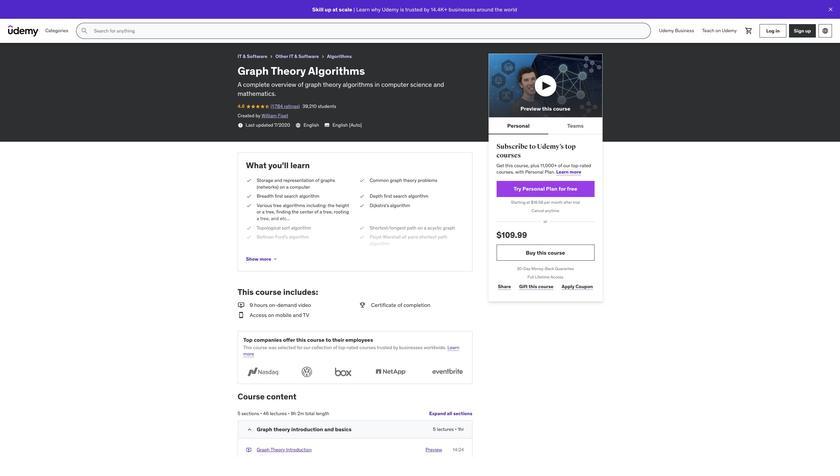 Task type: locate. For each thing, give the bounding box(es) containing it.
this inside $109.99 buy this course
[[537, 249, 547, 256]]

theory for algorithms
[[271, 64, 306, 78]]

course up "teams"
[[553, 105, 570, 112]]

expand
[[429, 411, 446, 417]]

1 first from the left
[[275, 193, 283, 199]]

share
[[498, 284, 511, 290]]

1 horizontal spatial english
[[333, 122, 348, 128]]

1 vertical spatial learn more link
[[243, 345, 459, 357]]

graph right the overview
[[305, 81, 322, 89]]

0 horizontal spatial 39,210 students
[[52, 12, 86, 18]]

0 horizontal spatial students
[[67, 12, 86, 18]]

personal inside button
[[507, 122, 530, 129]]

1 horizontal spatial sections
[[453, 411, 472, 417]]

gift this course link
[[518, 280, 555, 294]]

xsmall image for shortest/longest path on a acyclic graph
[[359, 225, 364, 231]]

sign up link
[[789, 24, 816, 38]]

xsmall image for breadth
[[246, 193, 251, 200]]

top- down their
[[338, 345, 347, 351]]

$16.58
[[531, 200, 543, 205]]

computer down representation
[[290, 184, 310, 190]]

sections inside expand all sections dropdown button
[[453, 411, 472, 417]]

1 horizontal spatial finding
[[370, 250, 385, 256]]

per
[[544, 200, 550, 205]]

it inside other it & software link
[[289, 53, 293, 59]]

30-
[[517, 266, 524, 271]]

xsmall image for bellman ford's algorithm
[[246, 234, 251, 241]]

other it & software
[[275, 53, 319, 59]]

0 horizontal spatial (1,784 ratings)
[[20, 12, 49, 18]]

eventbrite image
[[428, 366, 467, 379]]

2 it from the left
[[289, 53, 293, 59]]

(1,784 up udemy image
[[20, 12, 33, 18]]

at
[[333, 6, 338, 13], [526, 200, 530, 205]]

of down including:
[[314, 209, 319, 215]]

access down hours
[[250, 312, 267, 319]]

this right the buy
[[537, 249, 547, 256]]

1 vertical spatial up
[[805, 28, 811, 34]]

small image down 'course'
[[246, 426, 253, 433]]

search
[[284, 193, 298, 199], [393, 193, 407, 199]]

1 vertical spatial lectures
[[437, 426, 454, 433]]

algorithms up "graph theory algorithms a complete overview of graph theory algorithms in computer science and mathematics."
[[327, 53, 352, 59]]

2 vertical spatial small image
[[246, 426, 253, 433]]

common graph theory problems
[[370, 177, 437, 183]]

1 vertical spatial 39,210 students
[[302, 103, 336, 109]]

graph inside "graph theory algorithms a complete overview of graph theory algorithms in computer science and mathematics."
[[238, 64, 269, 78]]

2 horizontal spatial •
[[455, 426, 457, 433]]

learn inside learn more
[[447, 345, 459, 351]]

0 vertical spatial by
[[424, 6, 429, 13]]

0 horizontal spatial lectures
[[270, 411, 287, 417]]

0 horizontal spatial access
[[250, 312, 267, 319]]

(1,784 ratings) up fiset
[[271, 103, 300, 109]]

try personal plan for free
[[514, 186, 577, 192]]

graph for algorithms
[[238, 64, 269, 78]]

offer
[[283, 337, 295, 343]]

our down top companies offer this course to their employees
[[304, 345, 310, 351]]

2 vertical spatial more
[[243, 351, 254, 357]]

show more button
[[246, 253, 278, 266]]

storage
[[257, 177, 273, 183]]

algorithm right sort
[[291, 225, 311, 231]]

submit search image
[[81, 27, 89, 35]]

more down top
[[243, 351, 254, 357]]

2 finding from the left
[[370, 250, 385, 256]]

this down top
[[243, 345, 252, 351]]

path down acyclic
[[438, 234, 447, 240]]

0 horizontal spatial 4.6
[[5, 12, 12, 18]]

depth
[[370, 193, 383, 199]]

xsmall image left dijkstra's
[[359, 202, 364, 209]]

or
[[257, 209, 261, 215], [544, 219, 547, 224]]

up right sign
[[805, 28, 811, 34]]

1 vertical spatial businesses
[[399, 345, 423, 351]]

14:24
[[453, 447, 464, 453]]

algorithm down floyd-
[[370, 241, 390, 247]]

personal up $16.58 at the right of page
[[523, 186, 545, 192]]

and left basics
[[324, 426, 334, 433]]

apply coupon
[[562, 284, 593, 290]]

5
[[238, 411, 240, 417], [433, 426, 436, 433]]

finding up the (tarjan's) at the bottom left of the page
[[370, 250, 385, 256]]

various
[[257, 202, 272, 209]]

bellman ford's algorithm
[[257, 234, 309, 240]]

tree,
[[266, 209, 275, 215], [323, 209, 333, 215], [260, 216, 270, 222]]

& up 'complete'
[[243, 53, 246, 59]]

udemy image
[[8, 25, 39, 37]]

0 horizontal spatial preview
[[426, 447, 442, 453]]

xsmall image
[[269, 54, 274, 59], [238, 123, 243, 128], [246, 177, 251, 184], [246, 193, 251, 200], [246, 202, 251, 209], [359, 202, 364, 209], [359, 234, 364, 241], [273, 257, 278, 262]]

1 search from the left
[[284, 193, 298, 199]]

1 horizontal spatial businesses
[[449, 6, 475, 13]]

0 horizontal spatial software
[[247, 53, 267, 59]]

by
[[424, 6, 429, 13], [256, 113, 260, 119], [393, 345, 398, 351]]

preview up personal button
[[521, 105, 541, 112]]

of left graphs
[[315, 177, 319, 183]]

1 horizontal spatial rated
[[580, 162, 591, 169]]

1 horizontal spatial trusted
[[405, 6, 423, 13]]

by left william
[[256, 113, 260, 119]]

on up breadth first search algorithm
[[280, 184, 285, 190]]

0 horizontal spatial by
[[256, 113, 260, 119]]

xsmall image for last
[[238, 123, 243, 128]]

graph up depth first search algorithm
[[390, 177, 402, 183]]

scale
[[339, 6, 352, 13]]

learn right plan.
[[556, 169, 569, 175]]

1 it from the left
[[238, 53, 242, 59]]

video
[[298, 302, 311, 308]]

trusted up netapp image
[[377, 345, 392, 351]]

xsmall image for dijkstra's
[[359, 202, 364, 209]]

expand all sections
[[429, 411, 472, 417]]

more inside learn more
[[243, 351, 254, 357]]

a up topological
[[257, 216, 259, 222]]

categories button
[[41, 23, 72, 39]]

0 horizontal spatial rated
[[347, 345, 358, 351]]

preview inside preview this course button
[[521, 105, 541, 112]]

0 vertical spatial trusted
[[405, 6, 423, 13]]

and inside the storage and representation of graphs (networks) on a computer
[[274, 177, 282, 183]]

tree, up topological
[[260, 216, 270, 222]]

0 vertical spatial or
[[257, 209, 261, 215]]

0 horizontal spatial &
[[243, 53, 246, 59]]

updated
[[256, 122, 273, 128]]

theory left problems
[[403, 177, 417, 183]]

0 vertical spatial computer
[[381, 81, 409, 89]]

xsmall image inside show more button
[[273, 257, 278, 262]]

1 horizontal spatial to
[[529, 143, 536, 151]]

xsmall image for various
[[246, 202, 251, 209]]

software left other
[[247, 53, 267, 59]]

1 horizontal spatial at
[[526, 200, 530, 205]]

5 down 'course'
[[238, 411, 240, 417]]

theory for introduction
[[271, 447, 285, 453]]

up inside "sign up" link
[[805, 28, 811, 34]]

cancel
[[532, 208, 544, 213]]

this for this course was selected for our collection of top-rated courses trusted by businesses worldwide.
[[243, 345, 252, 351]]

on right teach
[[716, 28, 721, 34]]

first for depth
[[384, 193, 392, 199]]

graph for introduction
[[257, 426, 272, 433]]

trusted right the is
[[405, 6, 423, 13]]

points
[[316, 250, 329, 256]]

small image
[[359, 301, 366, 309], [238, 312, 244, 319], [246, 426, 253, 433]]

plan
[[546, 186, 557, 192]]

& right other
[[294, 53, 297, 59]]

0 horizontal spatial the
[[292, 209, 299, 215]]

starting at $16.58 per month after trial cancel anytime
[[511, 200, 580, 213]]

introduction
[[291, 426, 323, 433]]

course down 'lifetime'
[[538, 284, 553, 290]]

courses down employees
[[359, 345, 376, 351]]

theory up the overview
[[271, 64, 306, 78]]

algorithms inside "graph theory algorithms a complete overview of graph theory algorithms in computer science and mathematics."
[[308, 64, 365, 78]]

finding up show more
[[257, 250, 272, 256]]

2 horizontal spatial more
[[570, 169, 581, 175]]

top companies offer this course to their employees
[[243, 337, 373, 343]]

algorithms down algorithms link
[[308, 64, 365, 78]]

this for preview
[[542, 105, 552, 112]]

lectures left 1hr
[[437, 426, 454, 433]]

personal up subscribe
[[507, 122, 530, 129]]

5 lectures • 1hr
[[433, 426, 464, 433]]

1 horizontal spatial learn more
[[556, 169, 581, 175]]

1 vertical spatial personal
[[525, 169, 544, 175]]

preview left the 14:24
[[426, 447, 442, 453]]

sections up 1hr
[[453, 411, 472, 417]]

last updated 7/2020
[[246, 122, 290, 128]]

2 vertical spatial graph
[[257, 447, 270, 453]]

xsmall image left breadth
[[246, 193, 251, 200]]

course,
[[514, 162, 529, 169]]

0 vertical spatial algorithms
[[343, 81, 373, 89]]

1 horizontal spatial for
[[559, 186, 566, 192]]

lectures
[[270, 411, 287, 417], [437, 426, 454, 433]]

39,210 students
[[52, 12, 86, 18], [302, 103, 336, 109]]

0 horizontal spatial to
[[326, 337, 331, 343]]

0 vertical spatial 39,210
[[52, 12, 66, 18]]

1 horizontal spatial preview
[[521, 105, 541, 112]]

it up a
[[238, 53, 242, 59]]

our right 11,000+ at top right
[[563, 162, 570, 169]]

1 horizontal spatial all
[[447, 411, 452, 417]]

finding for finding bridges/articulation points
[[257, 250, 272, 256]]

by up netapp image
[[393, 345, 398, 351]]

dijkstra's
[[370, 202, 389, 209]]

employees
[[345, 337, 373, 343]]

course inside 'link'
[[538, 284, 553, 290]]

udemy left the shopping cart with 0 items icon
[[722, 28, 737, 34]]

xsmall image
[[320, 54, 326, 59], [359, 177, 364, 184], [359, 193, 364, 200], [246, 225, 251, 231], [359, 225, 364, 231], [246, 234, 251, 241], [246, 250, 251, 257], [359, 250, 364, 257], [246, 447, 251, 454]]

ratings) up categories
[[34, 12, 49, 18]]

xsmall image for finding strongly connected components (tarjan's)
[[359, 250, 364, 257]]

english right course language icon
[[304, 122, 319, 128]]

0 horizontal spatial (1,784
[[20, 12, 33, 18]]

0 vertical spatial theory
[[271, 64, 306, 78]]

lectures right 46 on the bottom left of page
[[270, 411, 287, 417]]

1 vertical spatial (1,784
[[271, 103, 283, 109]]

1 horizontal spatial top-
[[571, 162, 580, 169]]

tv
[[303, 312, 309, 319]]

this for gift
[[529, 284, 537, 290]]

english for english [auto]
[[333, 122, 348, 128]]

it
[[238, 53, 242, 59], [289, 53, 293, 59]]

2 software from the left
[[298, 53, 319, 59]]

0 horizontal spatial path
[[407, 225, 416, 231]]

apply
[[562, 284, 575, 290]]

0 vertical spatial our
[[563, 162, 570, 169]]

path up pairs on the bottom left of the page
[[407, 225, 416, 231]]

0 vertical spatial learn more
[[556, 169, 581, 175]]

0 vertical spatial 5
[[238, 411, 240, 417]]

algorithm
[[299, 193, 319, 199], [408, 193, 428, 199], [390, 202, 410, 209], [291, 225, 311, 231], [289, 234, 309, 240], [370, 241, 390, 247]]

learn for top companies offer this course to their employees
[[447, 345, 459, 351]]

volkswagen image
[[299, 366, 314, 379]]

center
[[300, 209, 313, 215]]

and up (networks) on the top left of page
[[274, 177, 282, 183]]

0 vertical spatial learn more link
[[556, 169, 581, 175]]

and left etc...
[[271, 216, 279, 222]]

small image down small image
[[238, 312, 244, 319]]

basics
[[335, 426, 352, 433]]

0 horizontal spatial more
[[243, 351, 254, 357]]

english right closed captions image
[[333, 122, 348, 128]]

0 horizontal spatial finding
[[257, 250, 272, 256]]

theory inside "graph theory algorithms a complete overview of graph theory algorithms in computer science and mathematics."
[[271, 64, 306, 78]]

students up closed captions image
[[318, 103, 336, 109]]

of right 11,000+ at top right
[[558, 162, 562, 169]]

course up collection
[[307, 337, 325, 343]]

english for english
[[304, 122, 319, 128]]

all inside floyd-warshall all pairs shortest path algorithm
[[402, 234, 407, 240]]

2 search from the left
[[393, 193, 407, 199]]

the left the center
[[292, 209, 299, 215]]

0 vertical spatial (1,784
[[20, 12, 33, 18]]

0 vertical spatial all
[[402, 234, 407, 240]]

0 horizontal spatial english
[[304, 122, 319, 128]]

ratings)
[[34, 12, 49, 18], [284, 103, 300, 109]]

5 for 5 lectures • 1hr
[[433, 426, 436, 433]]

computer left science
[[381, 81, 409, 89]]

2 vertical spatial graph
[[443, 225, 455, 231]]

guarantee
[[555, 266, 574, 271]]

1 vertical spatial learn
[[556, 169, 569, 175]]

this inside get this course, plus 11,000+ of our top-rated courses, with personal plan.
[[505, 162, 513, 169]]

courses,
[[497, 169, 514, 175]]

starting
[[511, 200, 526, 205]]

xsmall image left last
[[238, 123, 243, 128]]

1 horizontal spatial the
[[328, 202, 335, 209]]

coupon
[[576, 284, 593, 290]]

(1,784 ratings)
[[20, 12, 49, 18], [271, 103, 300, 109]]

after
[[564, 200, 572, 205]]

0 horizontal spatial top-
[[338, 345, 347, 351]]

• left 46 on the bottom left of page
[[260, 411, 262, 417]]

xsmall image left floyd-
[[359, 234, 364, 241]]

or inside various tree algorithms including: the height or a tree, finding the center of a tree, rooting a tree, and etc...
[[257, 209, 261, 215]]

xsmall image for floyd-
[[359, 234, 364, 241]]

course up the back
[[548, 249, 565, 256]]

software
[[247, 53, 267, 59], [298, 53, 319, 59]]

0 horizontal spatial 39,210
[[52, 12, 66, 18]]

sections left 46 on the bottom left of page
[[241, 411, 259, 417]]

top-
[[571, 162, 580, 169], [338, 345, 347, 351]]

including:
[[306, 202, 327, 209]]

businesses right 14.4k+
[[449, 6, 475, 13]]

1 horizontal spatial access
[[551, 275, 563, 280]]

1 vertical spatial (1,784 ratings)
[[271, 103, 300, 109]]

0 horizontal spatial up
[[325, 6, 331, 13]]

topological sort algorithm
[[257, 225, 311, 231]]

4.6 up udemy image
[[5, 12, 12, 18]]

algorithms inside various tree algorithms including: the height or a tree, finding the center of a tree, rooting a tree, and etc...
[[283, 202, 305, 209]]

learn more for top companies offer this course to their employees
[[243, 345, 459, 357]]

you'll
[[268, 160, 289, 171]]

to left their
[[326, 337, 331, 343]]

udemy left the is
[[382, 6, 399, 13]]

0 horizontal spatial 5
[[238, 411, 240, 417]]

learn more
[[556, 169, 581, 175], [243, 345, 459, 357]]

and inside various tree algorithms including: the height or a tree, finding the center of a tree, rooting a tree, and etc...
[[271, 216, 279, 222]]

graph
[[305, 81, 322, 89], [390, 177, 402, 183], [443, 225, 455, 231]]

of right certificate on the left
[[398, 302, 402, 308]]

0 vertical spatial rated
[[580, 162, 591, 169]]

and right science
[[434, 81, 444, 89]]

for left the "free"
[[559, 186, 566, 192]]

theory down algorithms link
[[323, 81, 341, 89]]

for
[[559, 186, 566, 192], [297, 345, 303, 351]]

graph theory introduction
[[257, 447, 312, 453]]

search down the storage and representation of graphs (networks) on a computer
[[284, 193, 298, 199]]

0 vertical spatial theory
[[323, 81, 341, 89]]

this right gift
[[529, 284, 537, 290]]

0 horizontal spatial courses
[[359, 345, 376, 351]]

xsmall image for finding bridges/articulation points
[[246, 250, 251, 257]]

0 horizontal spatial algorithms
[[283, 202, 305, 209]]

preview for preview this course
[[521, 105, 541, 112]]

0 horizontal spatial our
[[304, 345, 310, 351]]

mathematics.
[[238, 89, 276, 98]]

•
[[260, 411, 262, 417], [288, 411, 290, 417], [455, 426, 457, 433]]

learn more link up the "free"
[[556, 169, 581, 175]]

personal
[[507, 122, 530, 129], [525, 169, 544, 175], [523, 186, 545, 192]]

personal inside get this course, plus 11,000+ of our top-rated courses, with personal plan.
[[525, 169, 544, 175]]

tab list
[[488, 118, 602, 135]]

back
[[545, 266, 554, 271]]

bridges/articulation
[[274, 250, 315, 256]]

businesses
[[449, 6, 475, 13], [399, 345, 423, 351]]

algorithms link
[[327, 52, 352, 61]]

0 horizontal spatial computer
[[290, 184, 310, 190]]

xsmall image for common graph theory problems
[[359, 177, 364, 184]]

or down various
[[257, 209, 261, 215]]

2 first from the left
[[384, 193, 392, 199]]

xsmall image for topological sort algorithm
[[246, 225, 251, 231]]

learn right worldwide.
[[447, 345, 459, 351]]

top- inside get this course, plus 11,000+ of our top-rated courses, with personal plan.
[[571, 162, 580, 169]]

2 english from the left
[[333, 122, 348, 128]]

1 vertical spatial learn more
[[243, 345, 459, 357]]

(1,784 up the william fiset "link"
[[271, 103, 283, 109]]

bellman
[[257, 234, 274, 240]]

1 vertical spatial 5
[[433, 426, 436, 433]]

0 horizontal spatial learn more
[[243, 345, 459, 357]]

0 vertical spatial top-
[[571, 162, 580, 169]]

1 horizontal spatial learn more link
[[556, 169, 581, 175]]

last
[[246, 122, 255, 128]]

theory down 5 sections • 46 lectures • 9h 2m total length
[[273, 426, 290, 433]]

1 english from the left
[[304, 122, 319, 128]]

• left 1hr
[[455, 426, 457, 433]]

1 horizontal spatial 39,210 students
[[302, 103, 336, 109]]

box image
[[332, 366, 354, 379]]

more for top companies offer this course to their employees
[[243, 351, 254, 357]]

1 vertical spatial graph
[[390, 177, 402, 183]]

• for 5 sections • 46 lectures • 9h 2m total length
[[260, 411, 262, 417]]

2 horizontal spatial the
[[495, 6, 503, 13]]

share button
[[497, 280, 512, 294]]

our
[[563, 162, 570, 169], [304, 345, 310, 351]]

components
[[428, 250, 454, 256]]

course language image
[[296, 123, 301, 128]]

this up the teams button
[[542, 105, 552, 112]]

1 horizontal spatial software
[[298, 53, 319, 59]]

• left '9h 2m' at the left of page
[[288, 411, 290, 417]]

0 horizontal spatial or
[[257, 209, 261, 215]]

1 vertical spatial trusted
[[377, 345, 392, 351]]

in inside "graph theory algorithms a complete overview of graph theory algorithms in computer science and mathematics."
[[375, 81, 380, 89]]

0 vertical spatial up
[[325, 6, 331, 13]]

2 horizontal spatial udemy
[[722, 28, 737, 34]]

1 horizontal spatial in
[[776, 28, 780, 34]]

this inside button
[[542, 105, 552, 112]]

show more
[[246, 256, 271, 262]]

1 finding from the left
[[257, 250, 272, 256]]

xsmall image left storage
[[246, 177, 251, 184]]

finding inside 'finding strongly connected components (tarjan's)'
[[370, 250, 385, 256]]

netapp image
[[372, 366, 410, 379]]

small image for certificate
[[359, 301, 366, 309]]

finding
[[257, 250, 272, 256], [370, 250, 385, 256]]

trial
[[573, 200, 580, 205]]

all right expand
[[447, 411, 452, 417]]

or down anytime
[[544, 219, 547, 224]]

1 vertical spatial more
[[260, 256, 271, 262]]

a
[[238, 81, 242, 89]]

this inside 'link'
[[529, 284, 537, 290]]

dijkstra's algorithm
[[370, 202, 410, 209]]

at left $16.58 at the right of page
[[526, 200, 530, 205]]

in inside log in link
[[776, 28, 780, 34]]

1 horizontal spatial &
[[294, 53, 297, 59]]

graph
[[238, 64, 269, 78], [257, 426, 272, 433], [257, 447, 270, 453]]

apply coupon button
[[560, 280, 594, 294]]

1 horizontal spatial search
[[393, 193, 407, 199]]

finding strongly connected components (tarjan's)
[[370, 250, 454, 263]]



Task type: vqa. For each thing, say whether or not it's contained in the screenshot.
Last
yes



Task type: describe. For each thing, give the bounding box(es) containing it.
companies
[[254, 337, 282, 343]]

first for breadth
[[275, 193, 283, 199]]

teach
[[702, 28, 714, 34]]

small image
[[238, 301, 244, 309]]

all inside expand all sections dropdown button
[[447, 411, 452, 417]]

month
[[551, 200, 563, 205]]

buy
[[526, 249, 536, 256]]

udemy's
[[537, 143, 564, 151]]

2 & from the left
[[294, 53, 297, 59]]

learn more link for top companies offer this course to their employees
[[243, 345, 459, 357]]

a left acyclic
[[424, 225, 426, 231]]

top
[[565, 143, 576, 151]]

this for this course includes:
[[238, 287, 254, 297]]

algorithm inside floyd-warshall all pairs shortest path algorithm
[[370, 241, 390, 247]]

learn more link for subscribe to udemy's top courses
[[556, 169, 581, 175]]

learn for subscribe to udemy's top courses
[[556, 169, 569, 175]]

tree, down including:
[[323, 209, 333, 215]]

0 vertical spatial for
[[559, 186, 566, 192]]

tab list containing personal
[[488, 118, 602, 135]]

udemy business
[[659, 28, 694, 34]]

path inside floyd-warshall all pairs shortest path algorithm
[[438, 234, 447, 240]]

of inside "graph theory algorithms a complete overview of graph theory algorithms in computer science and mathematics."
[[298, 81, 303, 89]]

46
[[263, 411, 269, 417]]

business
[[675, 28, 694, 34]]

up for sign
[[805, 28, 811, 34]]

xsmall image left other
[[269, 54, 274, 59]]

xsmall image for storage
[[246, 177, 251, 184]]

course inside button
[[553, 105, 570, 112]]

english [auto]
[[333, 122, 362, 128]]

30-day money-back guarantee full lifetime access
[[517, 266, 574, 280]]

various tree algorithms including: the height or a tree, finding the center of a tree, rooting a tree, and etc...
[[257, 202, 349, 222]]

other
[[275, 53, 288, 59]]

a down including:
[[320, 209, 322, 215]]

0 vertical spatial algorithms
[[327, 53, 352, 59]]

sort
[[282, 225, 290, 231]]

plan.
[[545, 169, 555, 175]]

at inside starting at $16.58 per month after trial cancel anytime
[[526, 200, 530, 205]]

1 horizontal spatial lectures
[[437, 426, 454, 433]]

1 vertical spatial by
[[256, 113, 260, 119]]

0 vertical spatial 39,210 students
[[52, 12, 86, 18]]

around
[[477, 6, 494, 13]]

is
[[400, 6, 404, 13]]

0 horizontal spatial udemy
[[382, 6, 399, 13]]

algorithm down sort
[[289, 234, 309, 240]]

Search for anything text field
[[93, 25, 643, 37]]

udemy business link
[[655, 23, 698, 39]]

course up the "on-"
[[255, 287, 281, 297]]

try
[[514, 186, 521, 192]]

on down the "on-"
[[268, 312, 274, 319]]

close image
[[827, 6, 834, 13]]

5 for 5 sections • 46 lectures • 9h 2m total length
[[238, 411, 240, 417]]

our inside get this course, plus 11,000+ of our top-rated courses, with personal plan.
[[563, 162, 570, 169]]

topological
[[257, 225, 281, 231]]

9h 2m
[[291, 411, 304, 417]]

shortest
[[419, 234, 437, 240]]

it & software link
[[238, 52, 267, 61]]

on inside the storage and representation of graphs (networks) on a computer
[[280, 184, 285, 190]]

1hr
[[458, 426, 464, 433]]

breadth first search algorithm
[[257, 193, 319, 199]]

1 horizontal spatial or
[[544, 219, 547, 224]]

floyd-warshall all pairs shortest path algorithm
[[370, 234, 447, 247]]

algorithm down problems
[[408, 193, 428, 199]]

of inside get this course, plus 11,000+ of our top-rated courses, with personal plan.
[[558, 162, 562, 169]]

0 vertical spatial (1,784 ratings)
[[20, 12, 49, 18]]

other it & software link
[[275, 52, 319, 61]]

choose a language image
[[822, 28, 829, 34]]

1 horizontal spatial udemy
[[659, 28, 674, 34]]

xsmall image for depth first search algorithm
[[359, 193, 364, 200]]

of inside various tree algorithms including: the height or a tree, finding the center of a tree, rooting a tree, and etc...
[[314, 209, 319, 215]]

gift this course
[[519, 284, 553, 290]]

up for skill
[[325, 6, 331, 13]]

it inside it & software link
[[238, 53, 242, 59]]

0 vertical spatial the
[[495, 6, 503, 13]]

preview this course button
[[488, 54, 602, 118]]

log in link
[[760, 24, 786, 38]]

acyclic
[[428, 225, 442, 231]]

with
[[515, 169, 524, 175]]

expand all sections button
[[429, 407, 472, 421]]

representation
[[283, 177, 314, 183]]

1 horizontal spatial 4.6
[[238, 103, 245, 109]]

connected
[[405, 250, 427, 256]]

this for get
[[505, 162, 513, 169]]

1 vertical spatial ratings)
[[284, 103, 300, 109]]

(networks)
[[257, 184, 279, 190]]

1 horizontal spatial (1,784 ratings)
[[271, 103, 300, 109]]

algorithms inside "graph theory algorithms a complete overview of graph theory algorithms in computer science and mathematics."
[[343, 81, 373, 89]]

1 software from the left
[[247, 53, 267, 59]]

on up pairs on the bottom left of the page
[[418, 225, 423, 231]]

0 horizontal spatial theory
[[273, 426, 290, 433]]

complete
[[243, 81, 270, 89]]

1 horizontal spatial small image
[[246, 426, 253, 433]]

and inside "graph theory algorithms a complete overview of graph theory algorithms in computer science and mathematics."
[[434, 81, 444, 89]]

a inside the storage and representation of graphs (networks) on a computer
[[286, 184, 289, 190]]

courses inside "subscribe to udemy's top courses"
[[497, 151, 521, 160]]

1 vertical spatial to
[[326, 337, 331, 343]]

show
[[246, 256, 259, 262]]

5 sections • 46 lectures • 9h 2m total length
[[238, 411, 329, 417]]

0 vertical spatial 4.6
[[5, 12, 12, 18]]

rooting
[[334, 209, 349, 215]]

9
[[250, 302, 253, 308]]

on-
[[269, 302, 277, 308]]

1 vertical spatial access
[[250, 312, 267, 319]]

0 vertical spatial ratings)
[[34, 12, 49, 18]]

0 horizontal spatial for
[[297, 345, 303, 351]]

graph for introduction
[[257, 447, 270, 453]]

course down companies
[[253, 345, 267, 351]]

closed captions image
[[324, 123, 330, 128]]

1 horizontal spatial graph
[[390, 177, 402, 183]]

graph theory algorithms a complete overview of graph theory algorithms in computer science and mathematics.
[[238, 64, 444, 98]]

strongly
[[387, 250, 404, 256]]

height
[[336, 202, 349, 209]]

1 horizontal spatial •
[[288, 411, 290, 417]]

0 vertical spatial at
[[333, 6, 338, 13]]

this course includes:
[[238, 287, 318, 297]]

teach on udemy
[[702, 28, 737, 34]]

course content
[[238, 392, 296, 402]]

11,000+
[[540, 162, 557, 169]]

it & software
[[238, 53, 267, 59]]

this course was selected for our collection of top-rated courses trusted by businesses worldwide.
[[243, 345, 446, 351]]

0 vertical spatial students
[[67, 12, 86, 18]]

lifetime
[[535, 275, 550, 280]]

a down various
[[262, 209, 265, 215]]

search for breadth
[[284, 193, 298, 199]]

gift
[[519, 284, 528, 290]]

1 horizontal spatial 39,210
[[302, 103, 317, 109]]

computer inside the storage and representation of graphs (networks) on a computer
[[290, 184, 310, 190]]

shopping cart with 0 items image
[[745, 27, 753, 35]]

pairs
[[408, 234, 418, 240]]

try personal plan for free link
[[497, 181, 594, 197]]

to inside "subscribe to udemy's top courses"
[[529, 143, 536, 151]]

1 vertical spatial courses
[[359, 345, 376, 351]]

1 vertical spatial rated
[[347, 345, 358, 351]]

ford's
[[275, 234, 288, 240]]

nasdaq image
[[243, 366, 282, 379]]

log
[[766, 28, 775, 34]]

depth first search algorithm
[[370, 193, 428, 199]]

skill up at scale | learn why udemy is trusted by 14.4k+ businesses around the world
[[312, 6, 517, 13]]

2 horizontal spatial theory
[[403, 177, 417, 183]]

finding bridges/articulation points
[[257, 250, 329, 256]]

money-
[[531, 266, 545, 271]]

and left the tv in the left of the page
[[293, 312, 302, 319]]

of down their
[[333, 345, 337, 351]]

demand
[[277, 302, 297, 308]]

small image for access
[[238, 312, 244, 319]]

created
[[238, 113, 254, 119]]

rated inside get this course, plus 11,000+ of our top-rated courses, with personal plan.
[[580, 162, 591, 169]]

0 horizontal spatial businesses
[[399, 345, 423, 351]]

buy this course button
[[497, 245, 594, 261]]

algorithm up including:
[[299, 193, 319, 199]]

computer inside "graph theory algorithms a complete overview of graph theory algorithms in computer science and mathematics."
[[381, 81, 409, 89]]

finding for finding strongly connected components (tarjan's)
[[370, 250, 385, 256]]

more inside button
[[260, 256, 271, 262]]

2 vertical spatial by
[[393, 345, 398, 351]]

william fiset link
[[262, 113, 288, 119]]

learn more for subscribe to udemy's top courses
[[556, 169, 581, 175]]

0 horizontal spatial learn
[[356, 6, 370, 13]]

graphs
[[321, 177, 335, 183]]

this right offer
[[296, 337, 306, 343]]

storage and representation of graphs (networks) on a computer
[[257, 177, 335, 190]]

access inside 30-day money-back guarantee full lifetime access
[[551, 275, 563, 280]]

1 horizontal spatial (1,784
[[271, 103, 283, 109]]

course inside $109.99 buy this course
[[548, 249, 565, 256]]

tree
[[273, 202, 282, 209]]

plus
[[531, 162, 539, 169]]

• for 5 lectures • 1hr
[[455, 426, 457, 433]]

fiset
[[278, 113, 288, 119]]

worldwide.
[[424, 345, 446, 351]]

search for depth
[[393, 193, 407, 199]]

1 vertical spatial top-
[[338, 345, 347, 351]]

graph inside "graph theory algorithms a complete overview of graph theory algorithms in computer science and mathematics."
[[305, 81, 322, 89]]

preview for preview
[[426, 447, 442, 453]]

tree, down various
[[266, 209, 275, 215]]

theory inside "graph theory algorithms a complete overview of graph theory algorithms in computer science and mathematics."
[[323, 81, 341, 89]]

shortest/longest
[[370, 225, 406, 231]]

algorithm down depth first search algorithm
[[390, 202, 410, 209]]

1 vertical spatial our
[[304, 345, 310, 351]]

1 & from the left
[[243, 53, 246, 59]]

0 vertical spatial businesses
[[449, 6, 475, 13]]

of inside the storage and representation of graphs (networks) on a computer
[[315, 177, 319, 183]]

sign up
[[794, 28, 811, 34]]

common
[[370, 177, 389, 183]]

2 vertical spatial personal
[[523, 186, 545, 192]]

breadth
[[257, 193, 274, 199]]

access on mobile and tv
[[250, 312, 309, 319]]

1 horizontal spatial students
[[318, 103, 336, 109]]

etc...
[[280, 216, 290, 222]]

0 horizontal spatial sections
[[241, 411, 259, 417]]

more for subscribe to udemy's top courses
[[570, 169, 581, 175]]

2 horizontal spatial graph
[[443, 225, 455, 231]]



